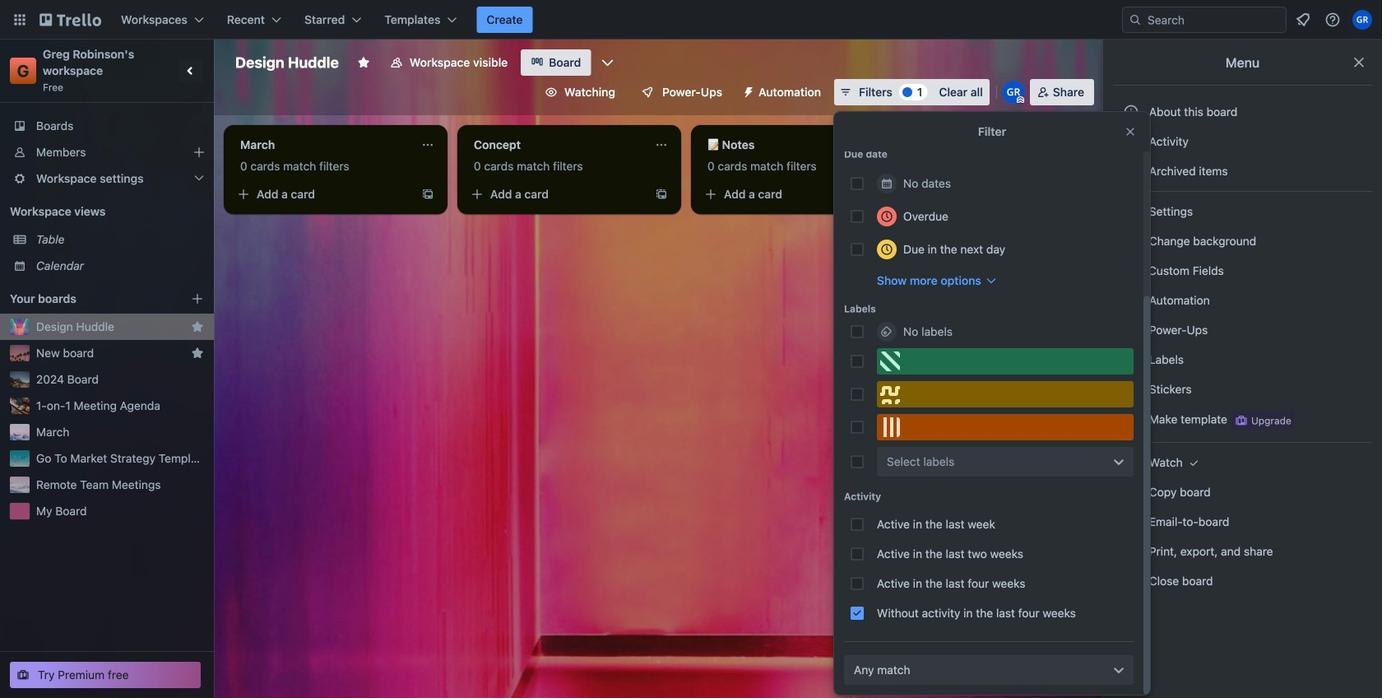 Task type: describe. For each thing, give the bounding box(es) containing it.
star or unstar board image
[[357, 56, 370, 69]]

color: orange, title: none element
[[878, 414, 1134, 440]]

close popover image
[[1124, 125, 1138, 138]]

0 vertical spatial greg robinson (gregrobinson96) image
[[1353, 10, 1373, 30]]

customize views image
[[600, 54, 616, 71]]

open information menu image
[[1325, 12, 1342, 28]]

1 vertical spatial greg robinson (gregrobinson96) image
[[1002, 81, 1026, 104]]

2 create from template… image from the left
[[655, 188, 668, 201]]

add board image
[[191, 292, 204, 305]]

Board name text field
[[227, 49, 347, 76]]

search image
[[1129, 13, 1143, 26]]

Search field
[[1143, 8, 1287, 31]]

primary element
[[0, 0, 1383, 40]]

1 create from template… image from the left
[[421, 188, 435, 201]]

0 notifications image
[[1294, 10, 1314, 30]]

workspace navigation collapse icon image
[[179, 59, 203, 82]]

this member is an admin of this board. image
[[1017, 96, 1025, 104]]



Task type: locate. For each thing, give the bounding box(es) containing it.
starred icon image
[[191, 320, 204, 333], [191, 347, 204, 360]]

color: green, title: none element
[[878, 348, 1134, 375]]

0 vertical spatial starred icon image
[[191, 320, 204, 333]]

color: yellow, title: none element
[[878, 381, 1134, 407]]

1 horizontal spatial greg robinson (gregrobinson96) image
[[1353, 10, 1373, 30]]

sm image
[[1124, 133, 1140, 150], [1124, 203, 1140, 220], [1124, 381, 1140, 398], [1124, 454, 1140, 471], [1187, 454, 1203, 471], [1124, 484, 1140, 501]]

your boards with 8 items element
[[10, 289, 166, 309]]

back to home image
[[40, 7, 101, 33]]

0 horizontal spatial greg robinson (gregrobinson96) image
[[1002, 81, 1026, 104]]

greg robinson (gregrobinson96) image
[[1353, 10, 1373, 30], [1002, 81, 1026, 104]]

2 starred icon image from the top
[[191, 347, 204, 360]]

1 starred icon image from the top
[[191, 320, 204, 333]]

1 horizontal spatial create from template… image
[[655, 188, 668, 201]]

1 vertical spatial starred icon image
[[191, 347, 204, 360]]

create from template… image
[[421, 188, 435, 201], [655, 188, 668, 201], [889, 188, 902, 201]]

2 horizontal spatial create from template… image
[[889, 188, 902, 201]]

sm image
[[736, 79, 759, 102], [1124, 163, 1140, 179], [1124, 292, 1140, 309], [1124, 322, 1140, 338], [1124, 352, 1140, 368], [1124, 411, 1140, 427], [1124, 514, 1140, 530], [1124, 543, 1140, 560], [1124, 573, 1140, 589]]

3 create from template… image from the left
[[889, 188, 902, 201]]

0 horizontal spatial create from template… image
[[421, 188, 435, 201]]

None text field
[[230, 132, 415, 158], [698, 132, 882, 158], [230, 132, 415, 158], [698, 132, 882, 158]]



Task type: vqa. For each thing, say whether or not it's contained in the screenshot.
the bottom to
no



